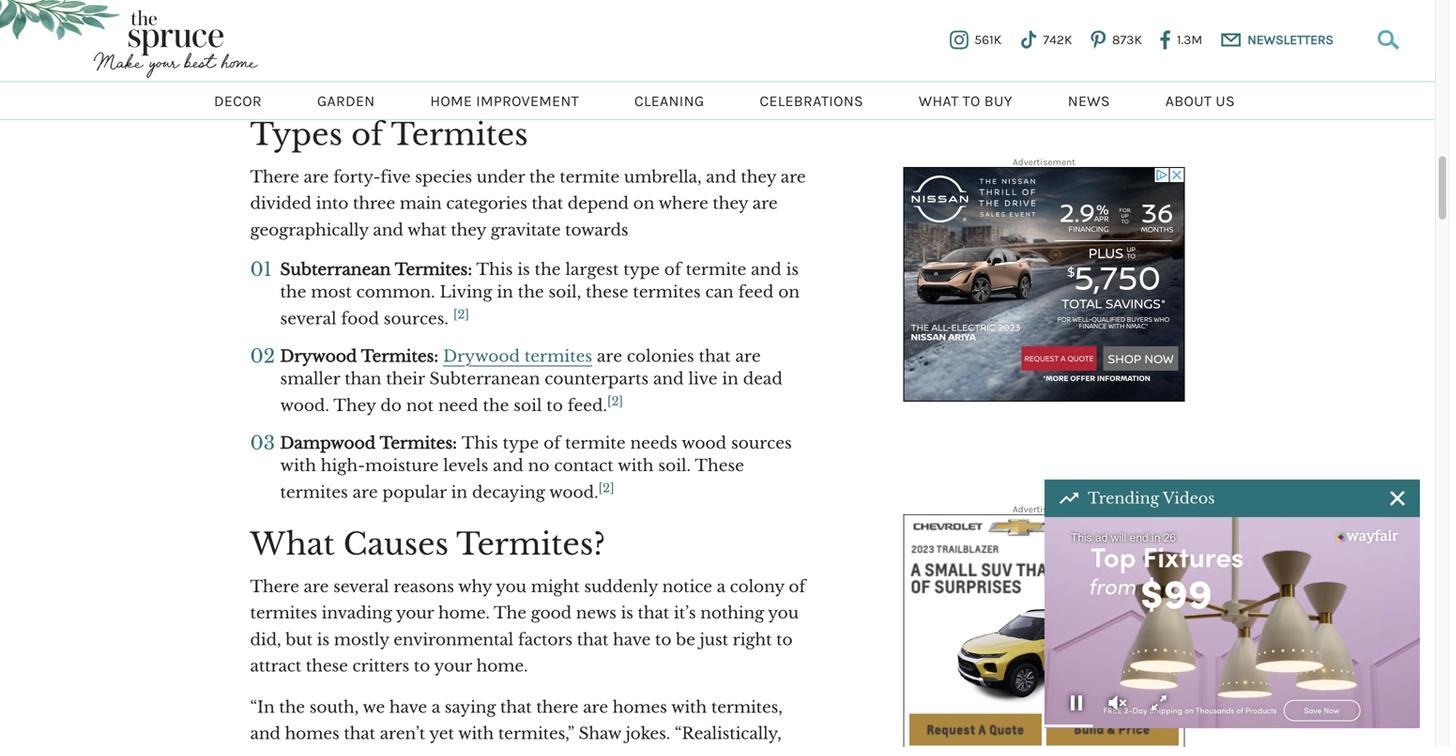 Task type: describe. For each thing, give the bounding box(es) containing it.
species
[[415, 167, 472, 187]]

there for there are forty-five species under the termite umbrella, and they are divided into three main categories that depend on where they are geographically and what they gravitate towards
[[250, 167, 299, 187]]

live
[[689, 369, 718, 389]]

visit the spruce's instagram image
[[950, 31, 969, 49]]

categories
[[446, 194, 527, 213]]

these inside there are several reasons why you might suddenly notice a colony of termites invading your home. the good news is that it's nothing you did, but is mostly environmental factors that have to be just right to attract these critters to your home.
[[306, 656, 348, 676]]

decaying
[[472, 483, 545, 502]]

0 horizontal spatial homes
[[285, 724, 339, 743]]

2 wing from the left
[[578, 71, 618, 91]]

on inside termites have four wings that are all the same size, whereas an ant has one long wing and one short wing on each side.
[[622, 71, 644, 91]]

video player application
[[1045, 517, 1420, 728]]

colony
[[730, 577, 784, 597]]

buy
[[984, 93, 1013, 110]]

sources.
[[384, 309, 449, 329]]

1 wing from the left
[[418, 71, 457, 91]]

visit the spruce's facebook image
[[1156, 31, 1175, 49]]

termites: for dampwood
[[380, 433, 457, 453]]

invading
[[322, 603, 392, 623]]

termite inside this is the largest type of termite and is the most common. living in the soil, these termites can feed on several food sources.
[[686, 259, 747, 279]]

videos
[[1163, 489, 1215, 508]]

celebrations link
[[760, 82, 864, 118]]

2 advertisement region from the top
[[904, 515, 1185, 747]]

can
[[705, 282, 734, 302]]

need
[[438, 396, 478, 416]]

to left be
[[655, 630, 672, 649]]

main
[[400, 194, 442, 213]]

contact
[[554, 456, 614, 476]]

0 horizontal spatial you
[[496, 577, 527, 597]]

where
[[659, 194, 708, 213]]

there are several reasons why you might suddenly notice a colony of termites invading your home. the good news is that it's nothing you did, but is mostly environmental factors that have to be just right to attract these critters to your home.
[[250, 577, 806, 676]]

of inside this type of termite needs wood sources with high-moisture levels and no contact with soil. these termites are popular in decaying wood.
[[544, 433, 561, 453]]

home improvement
[[430, 93, 579, 110]]

termites: for drywood
[[361, 346, 439, 366]]

reasons
[[394, 577, 454, 597]]

common.
[[356, 282, 435, 302]]

2 for in
[[458, 307, 465, 322]]

to down environmental
[[414, 656, 430, 676]]

there for there are several reasons why you might suddenly notice a colony of termites invading your home. the good news is that it's nothing you did, but is mostly environmental factors that have to be just right to attract these critters to your home.
[[250, 577, 299, 597]]

to left 'buy'
[[963, 93, 981, 110]]

that inside are colonies that are smaller than their subterranean counterparts and live in dead wood. they do not need the soil to feed.
[[699, 346, 731, 366]]

are down the celebrations
[[781, 167, 806, 187]]

0 vertical spatial they
[[741, 167, 776, 187]]

and inside termites have four wings that are all the same size, whereas an ant has one long wing and one short wing on each side.
[[462, 71, 492, 91]]

and up where
[[706, 167, 737, 187]]

most
[[311, 282, 352, 302]]

this for subterranean termites:
[[476, 259, 513, 279]]

wood. inside this type of termite needs wood sources with high-moisture levels and no contact with soil. these termites are popular in decaying wood.
[[549, 483, 599, 502]]

largest
[[565, 259, 619, 279]]

about us link
[[1166, 82, 1235, 118]]

0 horizontal spatial subterranean
[[280, 259, 391, 279]]

we
[[363, 697, 385, 717]]

with down dampwood
[[280, 456, 316, 476]]

yet
[[429, 724, 454, 743]]

and down three on the top left of the page
[[373, 220, 403, 240]]

dead
[[743, 369, 783, 389]]

termites inside this type of termite needs wood sources with high-moisture levels and no contact with soil. these termites are popular in decaying wood.
[[280, 483, 348, 502]]

the inside termites have four wings that are all the same size, whereas an ant has one long wing and one short wing on each side.
[[581, 45, 607, 65]]

causes
[[343, 525, 449, 563]]

drywood termites link
[[443, 346, 592, 366]]

type inside this is the largest type of termite and is the most common. living in the soil, these termites can feed on several food sources.
[[624, 259, 660, 279]]

are inside termites have four wings that are all the same size, whereas an ant has one long wing and one short wing on each side.
[[527, 45, 552, 65]]

their
[[386, 369, 425, 389]]

counterparts
[[545, 369, 649, 389]]

popular
[[383, 483, 447, 502]]

four
[[400, 45, 435, 65]]

that up "termites,""
[[500, 697, 532, 717]]

environmental
[[394, 630, 514, 649]]

2 one from the left
[[497, 71, 527, 91]]

types of termites
[[250, 116, 528, 153]]

cleaning
[[634, 93, 704, 110]]

of down garden
[[351, 116, 383, 153]]

than
[[345, 369, 382, 389]]

are inside this type of termite needs wood sources with high-moisture levels and no contact with soil. these termites are popular in decaying wood.
[[353, 483, 378, 502]]

short
[[532, 71, 574, 91]]

what
[[407, 220, 446, 240]]

critters
[[352, 656, 409, 676]]

are up dead
[[735, 346, 761, 366]]

termites inside this is the largest type of termite and is the most common. living in the soil, these termites can feed on several food sources.
[[633, 282, 701, 302]]

wood. inside are colonies that are smaller than their subterranean counterparts and live in dead wood. they do not need the soil to feed.
[[280, 396, 329, 416]]

wings
[[439, 45, 486, 65]]

same
[[611, 45, 654, 65]]

dampwood termites:
[[280, 433, 462, 453]]

feed
[[738, 282, 774, 302]]

decor
[[214, 93, 262, 110]]

no
[[528, 456, 550, 476]]

types
[[250, 116, 343, 153]]

termites up counterparts
[[525, 346, 592, 366]]

news link
[[1068, 82, 1110, 118]]

and inside this is the largest type of termite and is the most common. living in the soil, these termites can feed on several food sources.
[[751, 259, 782, 279]]

1 one from the left
[[342, 71, 373, 91]]

open search form image
[[1378, 30, 1400, 50]]

umbrella,
[[624, 167, 702, 187]]

trending image
[[1060, 493, 1079, 504]]

1
[[732, 69, 737, 84]]

to right right
[[776, 630, 793, 649]]

on inside this is the largest type of termite and is the most common. living in the soil, these termites can feed on several food sources.
[[778, 282, 800, 302]]

that inside termites have four wings that are all the same size, whereas an ant has one long wing and one short wing on each side.
[[491, 45, 522, 65]]

that down news at the bottom left of the page
[[577, 630, 609, 649]]

shaw
[[579, 724, 621, 743]]

on inside there are forty-five species under the termite umbrella, and they are divided into three main categories that depend on where they are geographically and what they gravitate towards
[[633, 194, 655, 213]]

colonies
[[627, 346, 694, 366]]

living
[[440, 282, 492, 302]]

dampwood
[[280, 433, 376, 453]]

do
[[381, 396, 402, 416]]

whereas
[[698, 45, 764, 65]]

it's
[[674, 603, 696, 623]]

termites: for subterranean
[[395, 259, 472, 279]]

needs
[[630, 433, 678, 453]]

to inside are colonies that are smaller than their subterranean counterparts and live in dead wood. they do not need the soil to feed.
[[547, 396, 563, 416]]

each
[[648, 71, 686, 91]]

have inside termites have four wings that are all the same size, whereas an ant has one long wing and one short wing on each side.
[[358, 45, 396, 65]]

that inside there are forty-five species under the termite umbrella, and they are divided into three main categories that depend on where they are geographically and what they gravitate towards
[[532, 194, 563, 213]]

in inside this type of termite needs wood sources with high-moisture levels and no contact with soil. these termites are popular in decaying wood.
[[451, 483, 468, 502]]

what to buy
[[919, 93, 1013, 110]]

size,
[[658, 45, 694, 65]]

improvement
[[476, 93, 579, 110]]

have inside there are several reasons why you might suddenly notice a colony of termites invading your home. the good news is that it's nothing you did, but is mostly environmental factors that have to be just right to attract these critters to your home.
[[613, 630, 651, 649]]

0 vertical spatial your
[[396, 603, 434, 623]]

side.
[[690, 71, 727, 91]]

news
[[576, 603, 616, 623]]

depend
[[568, 194, 629, 213]]

several inside this is the largest type of termite and is the most common. living in the soil, these termites can feed on several food sources.
[[280, 309, 337, 329]]

gravitate
[[491, 220, 561, 240]]

decor link
[[214, 82, 262, 118]]

type inside this type of termite needs wood sources with high-moisture levels and no contact with soil. these termites are popular in decaying wood.
[[503, 433, 539, 453]]

this is the largest type of termite and is the most common. living in the soil, these termites can feed on several food sources.
[[280, 259, 800, 329]]

high-
[[321, 456, 365, 476]]

saying
[[445, 697, 496, 717]]

of inside there are several reasons why you might suddenly notice a colony of termites invading your home. the good news is that it's nothing you did, but is mostly environmental factors that have to be just right to attract these critters to your home.
[[789, 577, 806, 597]]

termites inside there are several reasons why you might suddenly notice a colony of termites invading your home. the good news is that it's nothing you did, but is mostly environmental factors that have to be just right to attract these critters to your home.
[[250, 603, 317, 623]]

home improvement link
[[430, 82, 579, 118]]

under
[[477, 167, 525, 187]]

the
[[494, 603, 526, 623]]

celebrations
[[760, 93, 864, 110]]

the left most
[[280, 282, 306, 302]]

several inside there are several reasons why you might suddenly notice a colony of termites invading your home. the good news is that it's nothing you did, but is mostly environmental factors that have to be just right to attract these critters to your home.
[[333, 577, 389, 597]]

these inside this is the largest type of termite and is the most common. living in the soil, these termites can feed on several food sources.
[[586, 282, 628, 302]]

smaller
[[280, 369, 340, 389]]

news
[[1068, 93, 1110, 110]]



Task type: locate. For each thing, give the bounding box(es) containing it.
"in
[[250, 697, 275, 717]]

are up the shaw
[[583, 697, 608, 717]]

2 horizontal spatial in
[[722, 369, 739, 389]]

and up the decaying
[[493, 456, 524, 476]]

0 horizontal spatial what
[[250, 525, 335, 563]]

0 vertical spatial this
[[476, 259, 513, 279]]

they down the celebrations
[[741, 167, 776, 187]]

1 horizontal spatial in
[[497, 282, 513, 302]]

2 there from the top
[[250, 577, 299, 597]]

and inside are colonies that are smaller than their subterranean counterparts and live in dead wood. they do not need the soil to feed.
[[653, 369, 684, 389]]

2 vertical spatial have
[[389, 697, 427, 717]]

a up yet
[[432, 697, 440, 717]]

sources
[[731, 433, 792, 453]]

homes up jokes.
[[613, 697, 667, 717]]

and down colonies
[[653, 369, 684, 389]]

subterranean termites:
[[280, 259, 472, 279]]

0 vertical spatial what
[[919, 93, 959, 110]]

0 vertical spatial several
[[280, 309, 337, 329]]

2 right feed.
[[612, 394, 619, 409]]

homes down "south,"
[[285, 724, 339, 743]]

the right all
[[581, 45, 607, 65]]

geographically
[[250, 220, 369, 240]]

termite up can at the top of page
[[686, 259, 747, 279]]

visit the spruce's pinterest image
[[1089, 31, 1108, 49]]

2 down contact on the left bottom
[[603, 481, 610, 496]]

1 vertical spatial they
[[713, 194, 748, 213]]

one up the home improvement
[[497, 71, 527, 91]]

visit the spruce's tiktok image
[[1020, 31, 1038, 49]]

0 vertical spatial you
[[496, 577, 527, 597]]

termites: up their on the left of page
[[361, 346, 439, 366]]

0 vertical spatial advertisement region
[[904, 167, 1185, 402]]

1 horizontal spatial wing
[[578, 71, 618, 91]]

there up did,
[[250, 577, 299, 597]]

and up feed
[[751, 259, 782, 279]]

several
[[280, 309, 337, 329], [333, 577, 389, 597]]

0 vertical spatial type
[[624, 259, 660, 279]]

0 vertical spatial subterranean
[[280, 259, 391, 279]]

close image
[[1390, 491, 1405, 506]]

0 vertical spatial termites
[[280, 45, 353, 65]]

1 horizontal spatial 2
[[603, 481, 610, 496]]

are up counterparts
[[597, 346, 622, 366]]

several down most
[[280, 309, 337, 329]]

five
[[380, 167, 411, 187]]

1 vertical spatial on
[[633, 194, 655, 213]]

there inside there are several reasons why you might suddenly notice a colony of termites invading your home. the good news is that it's nothing you did, but is mostly environmental factors that have to be just right to attract these critters to your home.
[[250, 577, 299, 597]]

1 there from the top
[[250, 167, 299, 187]]

1 vertical spatial advertisement region
[[904, 515, 1185, 747]]

that right "wings"
[[491, 45, 522, 65]]

the left soil
[[483, 396, 509, 416]]

this inside this is the largest type of termite and is the most common. living in the soil, these termites can feed on several food sources.
[[476, 259, 513, 279]]

2 down living
[[458, 307, 465, 322]]

unmute button group
[[1097, 689, 1139, 717]]

forty-
[[333, 167, 380, 187]]

divided
[[250, 194, 312, 213]]

1 advertisement region from the top
[[904, 167, 1185, 402]]

1 vertical spatial in
[[722, 369, 739, 389]]

termite inside there are forty-five species under the termite umbrella, and they are divided into three main categories that depend on where they are geographically and what they gravitate towards
[[560, 167, 620, 187]]

termites left can at the top of page
[[633, 282, 701, 302]]

the left soil,
[[518, 282, 544, 302]]

0 horizontal spatial a
[[432, 697, 440, 717]]

trending
[[1088, 489, 1159, 508]]

termites up "has"
[[280, 45, 353, 65]]

in right live
[[722, 369, 739, 389]]

are right where
[[753, 194, 778, 213]]

on down umbrella,
[[633, 194, 655, 213]]

and down "in
[[250, 724, 281, 743]]

1 horizontal spatial wood.
[[549, 483, 599, 502]]

what down high-
[[250, 525, 335, 563]]

on down same
[[622, 71, 644, 91]]

1 horizontal spatial termites
[[391, 116, 528, 153]]

1 vertical spatial wood.
[[549, 483, 599, 502]]

to
[[963, 93, 981, 110], [547, 396, 563, 416], [655, 630, 672, 649], [776, 630, 793, 649], [414, 656, 430, 676]]

a up nothing
[[717, 577, 725, 597]]

about us
[[1166, 93, 1235, 110]]

your down environmental
[[434, 656, 472, 676]]

what for what causes termites?
[[250, 525, 335, 563]]

1 vertical spatial subterranean
[[430, 369, 540, 389]]

this inside this type of termite needs wood sources with high-moisture levels and no contact with soil. these termites are popular in decaying wood.
[[462, 433, 498, 453]]

and
[[462, 71, 492, 91], [706, 167, 737, 187], [373, 220, 403, 240], [751, 259, 782, 279], [653, 369, 684, 389], [493, 456, 524, 476], [250, 724, 281, 743]]

a
[[717, 577, 725, 597], [432, 697, 440, 717]]

termites: up living
[[395, 259, 472, 279]]

subterranean
[[280, 259, 391, 279], [430, 369, 540, 389]]

0 horizontal spatial wing
[[418, 71, 457, 91]]

about
[[1166, 93, 1212, 110]]

0 horizontal spatial drywood
[[280, 346, 357, 366]]

that up gravitate
[[532, 194, 563, 213]]

termites inside termites have four wings that are all the same size, whereas an ant has one long wing and one short wing on each side.
[[280, 45, 353, 65]]

might
[[531, 577, 580, 597]]

towards
[[565, 220, 628, 240]]

what to buy link
[[919, 82, 1013, 118]]

drywood up smaller
[[280, 346, 357, 366]]

this up levels
[[462, 433, 498, 453]]

a inside there are several reasons why you might suddenly notice a colony of termites invading your home. the good news is that it's nothing you did, but is mostly environmental factors that have to be just right to attract these critters to your home.
[[717, 577, 725, 597]]

just
[[700, 630, 728, 649]]

wing down same
[[578, 71, 618, 91]]

is
[[517, 259, 530, 279], [786, 259, 799, 279], [621, 603, 633, 623], [317, 630, 329, 649]]

suddenly
[[584, 577, 658, 597]]

have up aren't
[[389, 697, 427, 717]]

are left all
[[527, 45, 552, 65]]

are down high-
[[353, 483, 378, 502]]

0 horizontal spatial these
[[306, 656, 348, 676]]

1 vertical spatial this
[[462, 433, 498, 453]]

they
[[741, 167, 776, 187], [713, 194, 748, 213], [451, 220, 486, 240]]

several up invading
[[333, 577, 389, 597]]

this type of termite needs wood sources with high-moisture levels and no contact with soil. these termites are popular in decaying wood.
[[280, 433, 792, 502]]

these down but at left
[[306, 656, 348, 676]]

south,
[[310, 697, 359, 717]]

2 vertical spatial termites:
[[380, 433, 457, 453]]

that down we on the bottom of the page
[[344, 724, 375, 743]]

with down "saying"
[[458, 724, 494, 743]]

of inside this is the largest type of termite and is the most common. living in the soil, these termites can feed on several food sources.
[[664, 259, 681, 279]]

termite inside this type of termite needs wood sources with high-moisture levels and no contact with soil. these termites are popular in decaying wood.
[[565, 433, 626, 453]]

0 vertical spatial home.
[[438, 603, 490, 623]]

1 horizontal spatial subterranean
[[430, 369, 540, 389]]

you down colony at the right of page
[[768, 603, 799, 623]]

are inside "in the south, we have a saying that there are homes with termites, and homes that aren't yet with termites," shaw jokes. "realistically
[[583, 697, 608, 717]]

0 horizontal spatial one
[[342, 71, 373, 91]]

1 vertical spatial there
[[250, 577, 299, 597]]

2 vertical spatial termite
[[565, 433, 626, 453]]

termites up but at left
[[250, 603, 317, 623]]

1 horizontal spatial what
[[919, 93, 959, 110]]

1 horizontal spatial one
[[497, 71, 527, 91]]

of down where
[[664, 259, 681, 279]]

moisture
[[365, 456, 439, 476]]

2 vertical spatial 2
[[603, 481, 610, 496]]

newsletters link
[[1248, 31, 1334, 49]]

0 vertical spatial wood.
[[280, 396, 329, 416]]

termites: up the moisture
[[380, 433, 457, 453]]

drywood
[[280, 346, 357, 366], [443, 346, 520, 366]]

levels
[[443, 456, 488, 476]]

are inside there are several reasons why you might suddenly notice a colony of termites invading your home. the good news is that it's nothing you did, but is mostly environmental factors that have to be just right to attract these critters to your home.
[[304, 577, 329, 597]]

1 vertical spatial type
[[503, 433, 539, 453]]

a inside "in the south, we have a saying that there are homes with termites, and homes that aren't yet with termites," shaw jokes. "realistically
[[432, 697, 440, 717]]

that
[[491, 45, 522, 65], [532, 194, 563, 213], [699, 346, 731, 366], [638, 603, 669, 623], [577, 630, 609, 649], [500, 697, 532, 717], [344, 724, 375, 743]]

wing up home
[[418, 71, 457, 91]]

0 vertical spatial termites:
[[395, 259, 472, 279]]

home. up environmental
[[438, 603, 490, 623]]

that left it's
[[638, 603, 669, 623]]

are up invading
[[304, 577, 329, 597]]

and down "wings"
[[462, 71, 492, 91]]

1 horizontal spatial drywood
[[443, 346, 520, 366]]

banner containing decor
[[0, 0, 1449, 120]]

1 vertical spatial you
[[768, 603, 799, 623]]

not
[[406, 396, 434, 416]]

2 vertical spatial in
[[451, 483, 468, 502]]

what for what to buy
[[919, 93, 959, 110]]

the inside are colonies that are smaller than their subterranean counterparts and live in dead wood. they do not need the soil to feed.
[[483, 396, 509, 416]]

in down levels
[[451, 483, 468, 502]]

why
[[458, 577, 492, 597]]

are colonies that are smaller than their subterranean counterparts and live in dead wood. they do not need the soil to feed.
[[280, 346, 783, 416]]

0 horizontal spatial termites
[[280, 45, 353, 65]]

garden
[[317, 93, 375, 110]]

did,
[[250, 630, 281, 649]]

1 horizontal spatial these
[[586, 282, 628, 302]]

1 horizontal spatial type
[[624, 259, 660, 279]]

type
[[624, 259, 660, 279], [503, 433, 539, 453]]

advertisement region
[[904, 167, 1185, 402], [904, 515, 1185, 747]]

attract
[[250, 656, 301, 676]]

are
[[527, 45, 552, 65], [304, 167, 329, 187], [781, 167, 806, 187], [753, 194, 778, 213], [597, 346, 622, 366], [735, 346, 761, 366], [353, 483, 378, 502], [304, 577, 329, 597], [583, 697, 608, 717]]

in inside this is the largest type of termite and is the most common. living in the soil, these termites can feed on several food sources.
[[497, 282, 513, 302]]

termites:
[[395, 259, 472, 279], [361, 346, 439, 366], [380, 433, 457, 453]]

they down categories
[[451, 220, 486, 240]]

0 vertical spatial termite
[[560, 167, 620, 187]]

one up garden
[[342, 71, 373, 91]]

2 for contact
[[603, 481, 610, 496]]

termites down high-
[[280, 483, 348, 502]]

0 horizontal spatial wood.
[[280, 396, 329, 416]]

banner
[[0, 0, 1449, 120]]

have up long at the top left of the page
[[358, 45, 396, 65]]

feed.
[[568, 396, 607, 416]]

all
[[557, 45, 576, 65]]

notice
[[662, 577, 712, 597]]

subterranean inside are colonies that are smaller than their subterranean counterparts and live in dead wood. they do not need the soil to feed.
[[430, 369, 540, 389]]

you
[[496, 577, 527, 597], [768, 603, 799, 623]]

0 vertical spatial have
[[358, 45, 396, 65]]

have down news at the bottom left of the page
[[613, 630, 651, 649]]

cleaning link
[[634, 82, 704, 118]]

drywood up 'need'
[[443, 346, 520, 366]]

subterranean up 'need'
[[430, 369, 540, 389]]

there inside there are forty-five species under the termite umbrella, and they are divided into three main categories that depend on where they are geographically and what they gravitate towards
[[250, 167, 299, 187]]

the inside there are forty-five species under the termite umbrella, and they are divided into three main categories that depend on where they are geographically and what they gravitate towards
[[529, 167, 555, 187]]

0 vertical spatial homes
[[613, 697, 667, 717]]

of
[[351, 116, 383, 153], [664, 259, 681, 279], [544, 433, 561, 453], [789, 577, 806, 597]]

1 vertical spatial termites
[[391, 116, 528, 153]]

are up into
[[304, 167, 329, 187]]

1 vertical spatial these
[[306, 656, 348, 676]]

nothing
[[701, 603, 764, 623]]

2 horizontal spatial 2
[[612, 394, 619, 409]]

factors
[[518, 630, 573, 649]]

2 drywood from the left
[[443, 346, 520, 366]]

None search field
[[1371, 23, 1407, 57]]

these down largest
[[586, 282, 628, 302]]

0 vertical spatial these
[[586, 282, 628, 302]]

good
[[531, 603, 572, 623]]

1 horizontal spatial you
[[768, 603, 799, 623]]

homes
[[613, 697, 667, 717], [285, 724, 339, 743]]

on right feed
[[778, 282, 800, 302]]

type up no
[[503, 433, 539, 453]]

termite up contact on the left bottom
[[565, 433, 626, 453]]

0 vertical spatial a
[[717, 577, 725, 597]]

1 vertical spatial 2
[[612, 394, 619, 409]]

termites
[[633, 282, 701, 302], [525, 346, 592, 366], [280, 483, 348, 502], [250, 603, 317, 623]]

termites down home
[[391, 116, 528, 153]]

2 vertical spatial they
[[451, 220, 486, 240]]

newsletters
[[1248, 32, 1334, 48]]

an
[[769, 45, 788, 65]]

termites,"
[[498, 724, 574, 743]]

1 vertical spatial homes
[[285, 724, 339, 743]]

0 vertical spatial 2
[[458, 307, 465, 322]]

0 horizontal spatial 2
[[458, 307, 465, 322]]

what
[[919, 93, 959, 110], [250, 525, 335, 563]]

the up soil,
[[535, 259, 561, 279]]

ant
[[280, 71, 306, 91]]

wood. down contact on the left bottom
[[549, 483, 599, 502]]

soil.
[[658, 456, 691, 476]]

this up living
[[476, 259, 513, 279]]

the right under
[[529, 167, 555, 187]]

1 vertical spatial have
[[613, 630, 651, 649]]

wing
[[418, 71, 457, 91], [578, 71, 618, 91]]

to right soil
[[547, 396, 563, 416]]

in inside are colonies that are smaller than their subterranean counterparts and live in dead wood. they do not need the soil to feed.
[[722, 369, 739, 389]]

that up live
[[699, 346, 731, 366]]

have inside "in the south, we have a saying that there are homes with termites, and homes that aren't yet with termites," shaw jokes. "realistically
[[389, 697, 427, 717]]

with left termites,
[[671, 697, 707, 717]]

of up no
[[544, 433, 561, 453]]

they
[[333, 396, 376, 416]]

1 vertical spatial termites:
[[361, 346, 439, 366]]

"in the south, we have a saying that there are homes with termites, and homes that aren't yet with termites," shaw jokes. "realistically
[[250, 697, 806, 747]]

0 horizontal spatial type
[[503, 433, 539, 453]]

what left 'buy'
[[919, 93, 959, 110]]

1 vertical spatial a
[[432, 697, 440, 717]]

us
[[1216, 93, 1235, 110]]

what causes termites?
[[250, 525, 606, 563]]

your down reasons
[[396, 603, 434, 623]]

home. down "factors"
[[476, 656, 528, 676]]

home.
[[438, 603, 490, 623], [476, 656, 528, 676]]

of right colony at the right of page
[[789, 577, 806, 597]]

the right "in
[[279, 697, 305, 717]]

termite up depend
[[560, 167, 620, 187]]

you up the
[[496, 577, 527, 597]]

0 vertical spatial in
[[497, 282, 513, 302]]

1 horizontal spatial homes
[[613, 697, 667, 717]]

these
[[695, 456, 744, 476]]

0 vertical spatial on
[[622, 71, 644, 91]]

1 vertical spatial several
[[333, 577, 389, 597]]

long
[[377, 71, 413, 91]]

0 vertical spatial there
[[250, 167, 299, 187]]

aren't
[[380, 724, 425, 743]]

type right largest
[[624, 259, 660, 279]]

wood. down smaller
[[280, 396, 329, 416]]

and inside "in the south, we have a saying that there are homes with termites, and homes that aren't yet with termites," shaw jokes. "realistically
[[250, 724, 281, 743]]

subterranean up most
[[280, 259, 391, 279]]

1 vertical spatial home.
[[476, 656, 528, 676]]

1 vertical spatial what
[[250, 525, 335, 563]]

termites?
[[456, 525, 606, 563]]

1 vertical spatial your
[[434, 656, 472, 676]]

food
[[341, 309, 379, 329]]

with down needs
[[618, 456, 654, 476]]

the inside "in the south, we have a saying that there are homes with termites, and homes that aren't yet with termites," shaw jokes. "realistically
[[279, 697, 305, 717]]

and inside this type of termite needs wood sources with high-moisture levels and no contact with soil. these termites are popular in decaying wood.
[[493, 456, 524, 476]]

home
[[430, 93, 472, 110]]

1 horizontal spatial a
[[717, 577, 725, 597]]

this for dampwood termites:
[[462, 433, 498, 453]]

has
[[311, 71, 338, 91]]

termites,
[[711, 697, 783, 717]]

there up divided
[[250, 167, 299, 187]]

in right living
[[497, 282, 513, 302]]

2 vertical spatial on
[[778, 282, 800, 302]]

1 vertical spatial termite
[[686, 259, 747, 279]]

1 drywood from the left
[[280, 346, 357, 366]]

0 horizontal spatial in
[[451, 483, 468, 502]]

wood
[[682, 433, 727, 453]]

jokes.
[[626, 724, 670, 743]]



Task type: vqa. For each thing, say whether or not it's contained in the screenshot.
10
no



